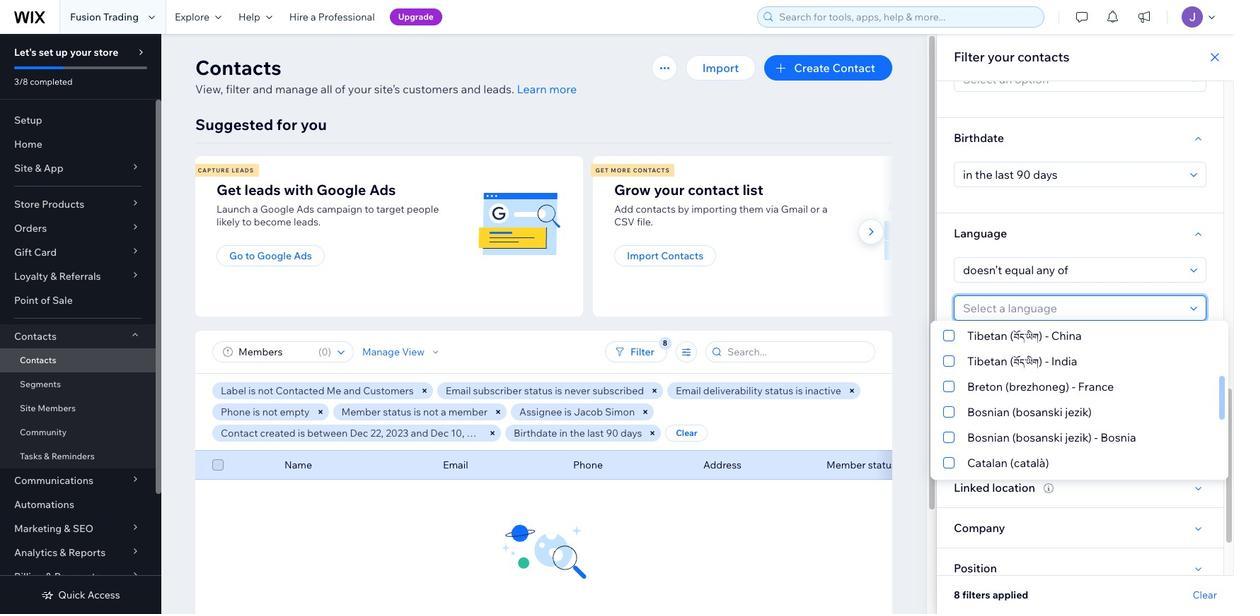 Task type: vqa. For each thing, say whether or not it's contained in the screenshot.
& within the dropdown button
yes



Task type: describe. For each thing, give the bounding box(es) containing it.
last
[[587, 427, 604, 440]]

professional
[[318, 11, 375, 23]]

2 2023 from the left
[[467, 427, 490, 440]]

france
[[1078, 380, 1114, 394]]

and right customers
[[461, 82, 481, 96]]

analytics & reports
[[14, 547, 106, 560]]

email for email subscriber status is never subscribed
[[446, 385, 471, 398]]

filter for filter
[[631, 346, 655, 359]]

subscriber
[[473, 385, 522, 398]]

(བོད་ཡིག) for china
[[1010, 329, 1043, 343]]

trading
[[103, 11, 139, 23]]

a inside grow your contact list add contacts by importing them via gmail or a csv file.
[[822, 203, 828, 216]]

a inside get leads with google ads launch a google ads campaign to target people likely to become leads.
[[253, 203, 258, 216]]

let's set up your store
[[14, 46, 118, 59]]

1 horizontal spatial contacts
[[1018, 49, 1070, 65]]

name
[[284, 459, 312, 472]]

go
[[229, 250, 243, 263]]

0
[[322, 346, 328, 359]]

(
[[318, 346, 322, 359]]

via
[[766, 203, 779, 216]]

- inside bosnian (bosanski jezik) - bosnia option
[[1094, 431, 1098, 445]]

segments
[[20, 379, 61, 390]]

member for member status
[[827, 459, 866, 472]]

explore
[[175, 11, 209, 23]]

quick access button
[[41, 590, 120, 602]]

point of sale link
[[0, 289, 156, 313]]

& for loyalty
[[50, 270, 57, 283]]

bosnian for bosnian (bosanski jezik)
[[967, 406, 1010, 420]]

is left jacob
[[564, 406, 572, 419]]

bosnian (bosanski jezik)
[[967, 406, 1092, 420]]

fusion
[[70, 11, 101, 23]]

member for member status is not a member
[[341, 406, 381, 419]]

home link
[[0, 132, 156, 156]]

to right 'likely'
[[242, 216, 252, 229]]

catalan (català)
[[967, 456, 1049, 471]]

& for billing
[[45, 571, 52, 584]]

email down 10,
[[443, 459, 468, 472]]

- for france
[[1072, 380, 1076, 394]]

street
[[954, 441, 987, 455]]

app
[[44, 162, 63, 175]]

list containing get leads with google ads
[[193, 156, 987, 317]]

gift card button
[[0, 241, 156, 265]]

birthdate for birthdate in the last 90 days
[[514, 427, 557, 440]]

country/state
[[954, 360, 1030, 374]]

created
[[260, 427, 296, 440]]

payments
[[54, 571, 100, 584]]

0 vertical spatial ads
[[369, 181, 396, 199]]

phone is not empty
[[221, 406, 310, 419]]

and right filter
[[253, 82, 273, 96]]

sidebar element
[[0, 34, 161, 615]]

jezik) for bosnian (bosanski jezik) - bosnia
[[1065, 431, 1092, 445]]

ads inside button
[[294, 250, 312, 263]]

22,
[[370, 427, 384, 440]]

loyalty & referrals
[[14, 270, 101, 283]]

setup link
[[0, 108, 156, 132]]

is down empty
[[298, 427, 305, 440]]

likely
[[217, 216, 240, 229]]

import for import
[[703, 61, 739, 75]]

0 horizontal spatial contact
[[221, 427, 258, 440]]

billing & payments
[[14, 571, 100, 584]]

hire
[[289, 11, 308, 23]]

filter
[[226, 82, 250, 96]]

become
[[254, 216, 292, 229]]

3/8 completed
[[14, 76, 72, 87]]

email for email deliverability status is inactive
[[676, 385, 701, 398]]

jacob
[[574, 406, 603, 419]]

the
[[570, 427, 585, 440]]

8 filters applied
[[954, 590, 1028, 602]]

orders button
[[0, 217, 156, 241]]

Breton (brezhoneg) - France checkbox
[[931, 374, 1216, 400]]

& for tasks
[[44, 452, 50, 462]]

site members
[[20, 403, 76, 414]]

gift
[[14, 246, 32, 259]]

1 horizontal spatial clear
[[1193, 590, 1217, 602]]

view
[[402, 346, 425, 359]]

days
[[621, 427, 642, 440]]

is left inactive
[[796, 385, 803, 398]]

view,
[[195, 82, 223, 96]]

0 vertical spatial google
[[317, 181, 366, 199]]

is left never
[[555, 385, 562, 398]]

& for analytics
[[60, 547, 66, 560]]

people
[[407, 203, 439, 216]]

gift card
[[14, 246, 57, 259]]

let's
[[14, 46, 37, 59]]

tasks & reminders link
[[0, 445, 156, 469]]

1 vertical spatial google
[[260, 203, 294, 216]]

3/8
[[14, 76, 28, 87]]

contacts inside contacts view, filter and manage all of your site's customers and leads. learn more
[[195, 55, 281, 80]]

card
[[34, 246, 57, 259]]

90
[[606, 427, 618, 440]]

communications button
[[0, 469, 156, 493]]

& for site
[[35, 162, 41, 175]]

of inside point of sale link
[[41, 294, 50, 307]]

tibetan (བོད་ཡིག) - china
[[967, 329, 1082, 343]]

your inside contacts view, filter and manage all of your site's customers and leads. learn more
[[348, 82, 372, 96]]

go to google ads
[[229, 250, 312, 263]]

filter button
[[605, 342, 667, 363]]

list box containing tibetan (བོད་ཡིག) - china
[[931, 298, 1229, 502]]

0 horizontal spatial clear button
[[665, 425, 708, 442]]

help
[[238, 11, 260, 23]]

store products button
[[0, 192, 156, 217]]

gmail
[[781, 203, 808, 216]]

not for empty
[[262, 406, 278, 419]]

capture
[[198, 167, 230, 174]]

is right label
[[248, 385, 256, 398]]

Unsaved view field
[[234, 343, 314, 362]]

1 2023 from the left
[[386, 427, 409, 440]]

marketing
[[14, 523, 62, 536]]

contacts inside grow your contact list add contacts by importing them via gmail or a csv file.
[[636, 203, 676, 216]]

seo
[[73, 523, 94, 536]]

csv
[[614, 216, 635, 229]]

1 dec from the left
[[350, 427, 368, 440]]

contacts button
[[0, 325, 156, 349]]

automations link
[[0, 493, 156, 517]]

grow
[[614, 181, 651, 199]]

import contacts
[[627, 250, 704, 263]]

filter for filter your contacts
[[954, 49, 985, 65]]

campaign
[[317, 203, 362, 216]]

(bosanski for bosnian (bosanski jezik)
[[1012, 406, 1063, 420]]

- for india
[[1045, 355, 1049, 369]]

contacts up segments
[[20, 355, 56, 366]]

label is not contacted me and customers
[[221, 385, 414, 398]]

Tibetan (བོད་ཡིག) - India checkbox
[[931, 349, 1216, 374]]

1 vertical spatial clear button
[[1193, 590, 1217, 602]]

linked location
[[954, 481, 1035, 495]]

customers
[[403, 82, 458, 96]]

assignee is jacob simon
[[520, 406, 635, 419]]

member
[[448, 406, 488, 419]]

store
[[14, 198, 40, 211]]

setup
[[14, 114, 42, 127]]



Task type: locate. For each thing, give the bounding box(es) containing it.
bosnian inside bosnian (bosanski jezik) checkbox
[[967, 406, 1010, 420]]

contacts
[[195, 55, 281, 80], [661, 250, 704, 263], [14, 330, 57, 343], [20, 355, 56, 366]]

(བོད་ཡིག) for india
[[1010, 355, 1043, 369]]

jezik) up catalan (català) checkbox
[[1065, 431, 1092, 445]]

email up member
[[446, 385, 471, 398]]

automations
[[14, 499, 74, 512]]

tibetan for tibetan (བོད་ཡིག) - china
[[967, 329, 1008, 343]]

get
[[217, 181, 241, 199]]

2 vertical spatial select an option field
[[959, 258, 1186, 282]]

1 vertical spatial (bosanski
[[1012, 431, 1063, 445]]

between
[[307, 427, 348, 440]]

loyalty
[[14, 270, 48, 283]]

contacts inside button
[[661, 250, 704, 263]]

your inside sidebar element
[[70, 46, 91, 59]]

Catalan (català) checkbox
[[931, 451, 1216, 476]]

0 horizontal spatial import
[[627, 250, 659, 263]]

of inside contacts view, filter and manage all of your site's customers and leads. learn more
[[335, 82, 346, 96]]

0 vertical spatial (བོད་ཡིག)
[[1010, 329, 1043, 343]]

1 horizontal spatial filter
[[954, 49, 985, 65]]

tibetan inside option
[[967, 329, 1008, 343]]

(བོད་ཡིག) inside tibetan (བོད་ཡིག) - india checkbox
[[1010, 355, 1043, 369]]

language
[[954, 226, 1007, 241]]

Tibetan (བོད་ཡིག) - China checkbox
[[931, 323, 1216, 349]]

1 vertical spatial member
[[827, 459, 866, 472]]

(བོད་ཡིག) inside 'tibetan (བོད་ཡིག) - china' option
[[1010, 329, 1043, 343]]

breton
[[967, 380, 1003, 394]]

with
[[284, 181, 313, 199]]

not up created
[[262, 406, 278, 419]]

1 horizontal spatial 2023
[[467, 427, 490, 440]]

0 vertical spatial member
[[341, 406, 381, 419]]

& for marketing
[[64, 523, 70, 536]]

1 vertical spatial site
[[20, 403, 36, 414]]

0 vertical spatial birthdate
[[954, 131, 1004, 145]]

list
[[193, 156, 987, 317]]

& left seo at the left
[[64, 523, 70, 536]]

1 vertical spatial leads.
[[294, 216, 321, 229]]

- for china
[[1045, 329, 1049, 343]]

2 dec from the left
[[431, 427, 449, 440]]

import for import contacts
[[627, 250, 659, 263]]

phone for phone is not empty
[[221, 406, 251, 419]]

to right go
[[245, 250, 255, 263]]

capture leads
[[198, 167, 254, 174]]

1 horizontal spatial birthdate
[[954, 131, 1004, 145]]

google up campaign
[[317, 181, 366, 199]]

label
[[221, 385, 246, 398]]

0 vertical spatial leads.
[[483, 82, 514, 96]]

(bosanski down (brezhoneg)
[[1012, 406, 1063, 420]]

address
[[703, 459, 742, 472]]

tibetan for tibetan (བོད་ཡིག) - india
[[967, 355, 1008, 369]]

site & app
[[14, 162, 63, 175]]

tibetan up country/state
[[967, 329, 1008, 343]]

list
[[743, 181, 763, 199]]

location
[[992, 481, 1035, 495]]

suggested for you
[[195, 115, 327, 134]]

contact created is between dec 22, 2023 and dec 10, 2023
[[221, 427, 490, 440]]

0 vertical spatial contact
[[833, 61, 875, 75]]

of left sale
[[41, 294, 50, 307]]

to left target
[[365, 203, 374, 216]]

is down customers
[[414, 406, 421, 419]]

jezik) for bosnian (bosanski jezik)
[[1065, 406, 1092, 420]]

site down segments
[[20, 403, 36, 414]]

a right the or
[[822, 203, 828, 216]]

Bosnian (bosanski jezik) checkbox
[[931, 400, 1216, 425]]

list box
[[931, 298, 1229, 502]]

1 vertical spatial filter
[[631, 346, 655, 359]]

bosnian inside bosnian (bosanski jezik) - bosnia option
[[967, 431, 1010, 445]]

- inside tibetan (བོད་ཡིག) - india checkbox
[[1045, 355, 1049, 369]]

(བོད་ཡིག) up 'tibetan (བོད་ཡིག) - india'
[[1010, 329, 1043, 343]]

hire a professional link
[[281, 0, 383, 34]]

site for site members
[[20, 403, 36, 414]]

contacts down by
[[661, 250, 704, 263]]

1 vertical spatial phone
[[573, 459, 603, 472]]

1 horizontal spatial phone
[[573, 459, 603, 472]]

& left reports
[[60, 547, 66, 560]]

1 horizontal spatial clear button
[[1193, 590, 1217, 602]]

& right loyalty
[[50, 270, 57, 283]]

0 vertical spatial select an option field
[[959, 67, 1186, 91]]

1 vertical spatial import
[[627, 250, 659, 263]]

applied
[[993, 590, 1028, 602]]

2 tibetan from the top
[[967, 355, 1008, 369]]

bosnian up catalan
[[967, 431, 1010, 445]]

1 horizontal spatial contact
[[833, 61, 875, 75]]

0 horizontal spatial dec
[[350, 427, 368, 440]]

birthdate in the last 90 days
[[514, 427, 642, 440]]

2023 right "22,"
[[386, 427, 409, 440]]

member status is not a member
[[341, 406, 488, 419]]

1 horizontal spatial of
[[335, 82, 346, 96]]

0 vertical spatial (bosanski
[[1012, 406, 1063, 420]]

- left india
[[1045, 355, 1049, 369]]

import button
[[686, 55, 756, 81]]

1 (བོད་ཡིག) from the top
[[1010, 329, 1043, 343]]

2 bosnian from the top
[[967, 431, 1010, 445]]

0 vertical spatial tibetan
[[967, 329, 1008, 343]]

- inside the breton (brezhoneg) - france option
[[1072, 380, 1076, 394]]

1 horizontal spatial leads.
[[483, 82, 514, 96]]

create
[[794, 61, 830, 75]]

(bosanski inside checkbox
[[1012, 406, 1063, 420]]

- left the france on the right
[[1072, 380, 1076, 394]]

select an option field for language
[[959, 258, 1186, 282]]

file.
[[637, 216, 653, 229]]

position
[[954, 562, 997, 576]]

Search for tools, apps, help & more... field
[[775, 7, 1040, 27]]

phone down last
[[573, 459, 603, 472]]

member status
[[827, 459, 897, 472]]

sale
[[52, 294, 73, 307]]

contact down phone is not empty
[[221, 427, 258, 440]]

learn more button
[[517, 81, 577, 98]]

1 vertical spatial ads
[[297, 203, 314, 216]]

phone down label
[[221, 406, 251, 419]]

0 vertical spatial contacts
[[1018, 49, 1070, 65]]

8
[[954, 590, 960, 602]]

0 vertical spatial site
[[14, 162, 33, 175]]

1 vertical spatial jezik)
[[1065, 431, 1092, 445]]

china
[[1051, 329, 1082, 343]]

contacts inside dropdown button
[[14, 330, 57, 343]]

1 vertical spatial tibetan
[[967, 355, 1008, 369]]

site down home
[[14, 162, 33, 175]]

contact inside button
[[833, 61, 875, 75]]

(བོད་ཡིག) down tibetan (བོད་ཡིག) - china
[[1010, 355, 1043, 369]]

0 vertical spatial jezik)
[[1065, 406, 1092, 420]]

contacts down point of sale
[[14, 330, 57, 343]]

upgrade
[[398, 11, 434, 22]]

up
[[56, 46, 68, 59]]

0 vertical spatial phone
[[221, 406, 251, 419]]

0 horizontal spatial member
[[341, 406, 381, 419]]

clear
[[676, 428, 697, 439], [1193, 590, 1217, 602]]

0 horizontal spatial clear
[[676, 428, 697, 439]]

leads. left learn
[[483, 82, 514, 96]]

a down leads
[[253, 203, 258, 216]]

community
[[20, 427, 67, 438]]

0 vertical spatial clear button
[[665, 425, 708, 442]]

(bosanski
[[1012, 406, 1063, 420], [1012, 431, 1063, 445]]

import inside button
[[703, 61, 739, 75]]

0 horizontal spatial filter
[[631, 346, 655, 359]]

2023 right 10,
[[467, 427, 490, 440]]

1 vertical spatial contacts
[[636, 203, 676, 216]]

jezik) inside checkbox
[[1065, 406, 1092, 420]]

1 vertical spatial birthdate
[[514, 427, 557, 440]]

10,
[[451, 427, 465, 440]]

0 vertical spatial import
[[703, 61, 739, 75]]

2 vertical spatial ads
[[294, 250, 312, 263]]

ads down get leads with google ads launch a google ads campaign to target people likely to become leads.
[[294, 250, 312, 263]]

fusion trading
[[70, 11, 139, 23]]

jezik)
[[1065, 406, 1092, 420], [1065, 431, 1092, 445]]

a left member
[[441, 406, 446, 419]]

members
[[38, 403, 76, 414]]

1 vertical spatial clear
[[1193, 590, 1217, 602]]

grow your contact list add contacts by importing them via gmail or a csv file.
[[614, 181, 828, 229]]

-
[[1045, 329, 1049, 343], [1045, 355, 1049, 369], [1072, 380, 1076, 394], [1094, 431, 1098, 445]]

and down member status is not a member
[[411, 427, 428, 440]]

0 horizontal spatial of
[[41, 294, 50, 307]]

- left china
[[1045, 329, 1049, 343]]

analytics
[[14, 547, 57, 560]]

Select an option field
[[959, 67, 1186, 91], [959, 163, 1186, 187], [959, 258, 1186, 282]]

get
[[596, 167, 609, 174]]

billing & payments button
[[0, 565, 156, 590]]

leads. inside get leads with google ads launch a google ads campaign to target people likely to become leads.
[[294, 216, 321, 229]]

tibetan up breton
[[967, 355, 1008, 369]]

or
[[810, 203, 820, 216]]

Select a language field
[[959, 297, 1186, 321]]

manage view button
[[362, 346, 442, 359]]

tibetan
[[967, 329, 1008, 343], [967, 355, 1008, 369]]

1 vertical spatial (བོད་ཡིག)
[[1010, 355, 1043, 369]]

1 vertical spatial select an option field
[[959, 163, 1186, 187]]

google inside button
[[257, 250, 292, 263]]

google down become
[[257, 250, 292, 263]]

select an option field for filter your contacts
[[959, 67, 1186, 91]]

1 vertical spatial of
[[41, 294, 50, 307]]

& right billing
[[45, 571, 52, 584]]

phone for phone
[[573, 459, 603, 472]]

completed
[[30, 76, 72, 87]]

0 horizontal spatial birthdate
[[514, 427, 557, 440]]

not up phone is not empty
[[258, 385, 273, 398]]

tibetan inside checkbox
[[967, 355, 1008, 369]]

quick
[[58, 590, 85, 602]]

import inside button
[[627, 250, 659, 263]]

and right me
[[344, 385, 361, 398]]

2 (བོད་ཡིག) from the top
[[1010, 355, 1043, 369]]

dec
[[350, 427, 368, 440], [431, 427, 449, 440]]

not for contacted
[[258, 385, 273, 398]]

city
[[954, 401, 976, 415]]

segments link
[[0, 373, 156, 397]]

referrals
[[59, 270, 101, 283]]

to inside go to google ads button
[[245, 250, 255, 263]]

inactive
[[805, 385, 841, 398]]

site inside dropdown button
[[14, 162, 33, 175]]

deliverability
[[703, 385, 763, 398]]

google down leads
[[260, 203, 294, 216]]

1 (bosanski from the top
[[1012, 406, 1063, 420]]

0 vertical spatial bosnian
[[967, 406, 1010, 420]]

1 select an option field from the top
[[959, 67, 1186, 91]]

hire a professional
[[289, 11, 375, 23]]

Search... field
[[723, 343, 870, 362]]

your
[[70, 46, 91, 59], [988, 49, 1015, 65], [348, 82, 372, 96], [654, 181, 685, 199]]

of right the all
[[335, 82, 346, 96]]

dec left "22,"
[[350, 427, 368, 440]]

0 vertical spatial filter
[[954, 49, 985, 65]]

birthdate for birthdate
[[954, 131, 1004, 145]]

not left member
[[423, 406, 439, 419]]

linked
[[954, 481, 990, 495]]

None checkbox
[[212, 457, 224, 474]]

target
[[376, 203, 404, 216]]

dec left 10,
[[431, 427, 449, 440]]

bosnian for bosnian (bosanski jezik) - bosnia
[[967, 431, 1010, 445]]

create contact button
[[764, 55, 892, 81]]

me
[[327, 385, 341, 398]]

None checkbox
[[931, 298, 1216, 323], [931, 476, 1216, 502], [931, 298, 1216, 323], [931, 476, 1216, 502]]

filter inside filter button
[[631, 346, 655, 359]]

(bosanski inside option
[[1012, 431, 1063, 445]]

leads.
[[483, 82, 514, 96], [294, 216, 321, 229]]

tibetan (བོད་ཡིག) - india
[[967, 355, 1077, 369]]

communications
[[14, 475, 93, 488]]

your inside grow your contact list add contacts by importing them via gmail or a csv file.
[[654, 181, 685, 199]]

tasks & reminders
[[20, 452, 95, 462]]

2 vertical spatial google
[[257, 250, 292, 263]]

leads
[[244, 181, 281, 199]]

0 vertical spatial clear
[[676, 428, 697, 439]]

- inside 'tibetan (བོད་ཡིག) - china' option
[[1045, 329, 1049, 343]]

1 tibetan from the top
[[967, 329, 1008, 343]]

& left app
[[35, 162, 41, 175]]

reports
[[68, 547, 106, 560]]

ads up target
[[369, 181, 396, 199]]

1 bosnian from the top
[[967, 406, 1010, 420]]

bosnian down breton
[[967, 406, 1010, 420]]

leads. inside contacts view, filter and manage all of your site's customers and leads. learn more
[[483, 82, 514, 96]]

1 horizontal spatial dec
[[431, 427, 449, 440]]

&
[[35, 162, 41, 175], [50, 270, 57, 283], [44, 452, 50, 462], [64, 523, 70, 536], [60, 547, 66, 560], [45, 571, 52, 584]]

contact
[[688, 181, 739, 199]]

a right hire at the left
[[311, 11, 316, 23]]

simon
[[605, 406, 635, 419]]

2 jezik) from the top
[[1065, 431, 1092, 445]]

(brezhoneg)
[[1005, 380, 1069, 394]]

site's
[[374, 82, 400, 96]]

you
[[301, 115, 327, 134]]

contacts up filter
[[195, 55, 281, 80]]

(bosanski for bosnian (bosanski jezik) - bosnia
[[1012, 431, 1063, 445]]

point
[[14, 294, 38, 307]]

0 horizontal spatial contacts
[[636, 203, 676, 216]]

of
[[335, 82, 346, 96], [41, 294, 50, 307]]

3 select an option field from the top
[[959, 258, 1186, 282]]

1 vertical spatial contact
[[221, 427, 258, 440]]

0 horizontal spatial phone
[[221, 406, 251, 419]]

is left empty
[[253, 406, 260, 419]]

- left bosnia
[[1094, 431, 1098, 445]]

them
[[739, 203, 764, 216]]

0 horizontal spatial leads.
[[294, 216, 321, 229]]

(bosanski up (català)
[[1012, 431, 1063, 445]]

email left deliverability
[[676, 385, 701, 398]]

ads down "with"
[[297, 203, 314, 216]]

leads. down "with"
[[294, 216, 321, 229]]

contacts link
[[0, 349, 156, 373]]

jezik) inside option
[[1065, 431, 1092, 445]]

1 horizontal spatial member
[[827, 459, 866, 472]]

email subscriber status is never subscribed
[[446, 385, 644, 398]]

get more contacts
[[596, 167, 670, 174]]

2 select an option field from the top
[[959, 163, 1186, 187]]

1 horizontal spatial import
[[703, 61, 739, 75]]

by
[[678, 203, 689, 216]]

site members link
[[0, 397, 156, 421]]

& right tasks
[[44, 452, 50, 462]]

0 horizontal spatial 2023
[[386, 427, 409, 440]]

1 jezik) from the top
[[1065, 406, 1092, 420]]

Bosnian (bosanski jezik) - Bosnia checkbox
[[931, 425, 1216, 451]]

0 vertical spatial of
[[335, 82, 346, 96]]

2 (bosanski from the top
[[1012, 431, 1063, 445]]

company
[[954, 522, 1005, 536]]

1 vertical spatial bosnian
[[967, 431, 1010, 445]]

india
[[1051, 355, 1077, 369]]

jezik) up bosnian (bosanski jezik) - bosnia option at the bottom right
[[1065, 406, 1092, 420]]

store products
[[14, 198, 84, 211]]

contact right create
[[833, 61, 875, 75]]

site for site & app
[[14, 162, 33, 175]]

loyalty & referrals button
[[0, 265, 156, 289]]



